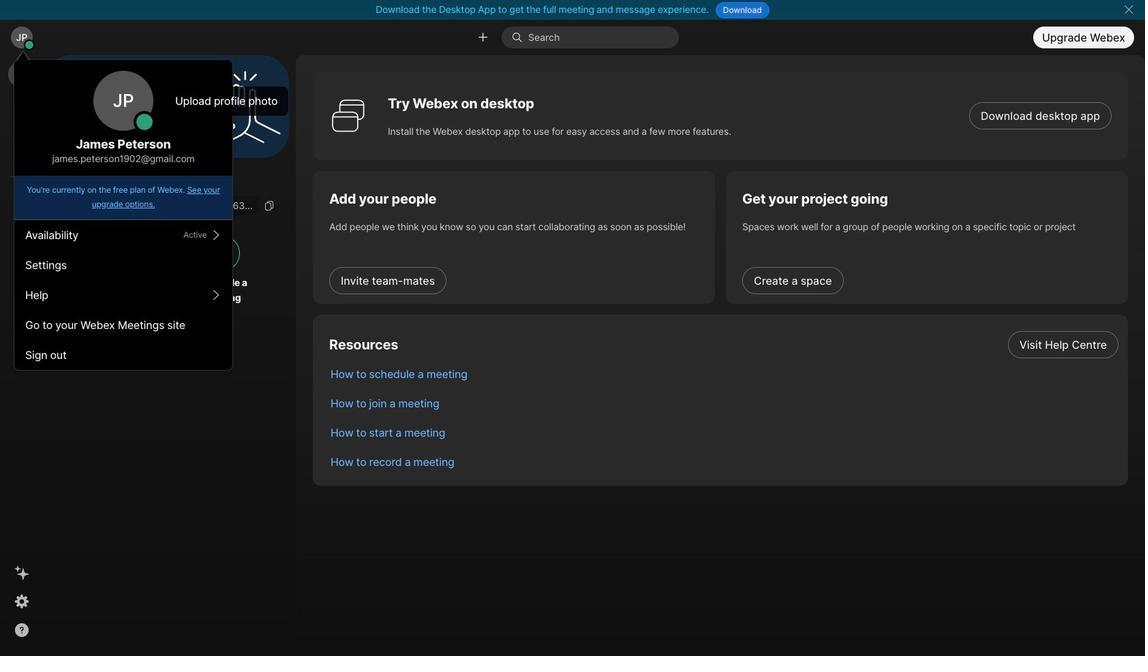 Task type: vqa. For each thing, say whether or not it's contained in the screenshot.
Webex Tab List
yes



Task type: describe. For each thing, give the bounding box(es) containing it.
4 list item from the top
[[320, 418, 1128, 447]]

webex tab list
[[8, 61, 35, 207]]

5 list item from the top
[[320, 447, 1128, 476]]

set status menu item
[[14, 220, 232, 250]]

1 list item from the top
[[320, 330, 1128, 359]]

sign out menu item
[[14, 340, 232, 370]]



Task type: locate. For each thing, give the bounding box(es) containing it.
2 arrow right_16 image from the top
[[211, 290, 222, 301]]

navigation
[[0, 55, 44, 656]]

3 list item from the top
[[320, 389, 1128, 418]]

profile settings menu menu bar
[[14, 220, 232, 370]]

1 vertical spatial arrow right_16 image
[[211, 290, 222, 301]]

settings menu item
[[14, 250, 232, 280]]

help menu item
[[14, 280, 232, 310]]

arrow right_16 image inside set status menu item
[[211, 230, 222, 241]]

2 list item from the top
[[320, 359, 1128, 389]]

arrow right_16 image
[[211, 230, 222, 241], [211, 290, 222, 301]]

two hands high-fiving image
[[204, 66, 286, 148]]

1 arrow right_16 image from the top
[[211, 230, 222, 241]]

None text field
[[55, 196, 259, 216]]

cancel_16 image
[[1123, 4, 1134, 15]]

arrow right_16 image inside help menu item
[[211, 290, 222, 301]]

0 vertical spatial arrow right_16 image
[[211, 230, 222, 241]]

list item
[[320, 330, 1128, 359], [320, 359, 1128, 389], [320, 389, 1128, 418], [320, 418, 1128, 447], [320, 447, 1128, 476]]

go to your webex meetings site menu item
[[14, 310, 232, 340]]



